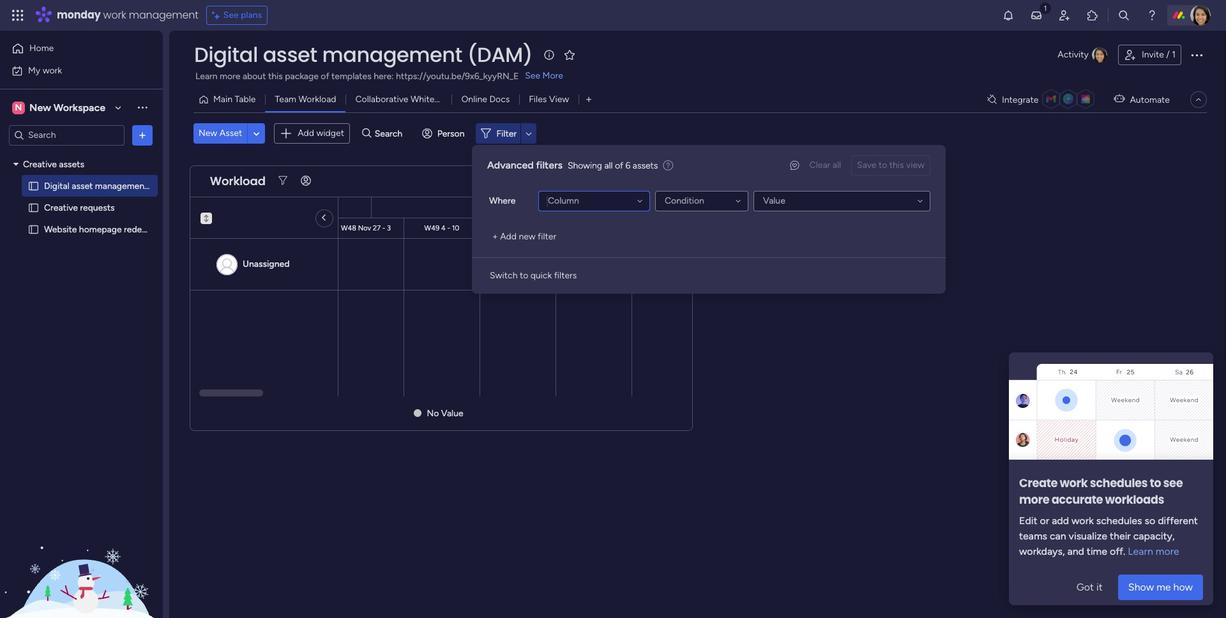 Task type: locate. For each thing, give the bounding box(es) containing it.
work right 'monday'
[[103, 8, 126, 22]]

accurate
[[1052, 492, 1103, 508]]

1 - from the left
[[221, 224, 224, 232]]

new inside button
[[199, 128, 217, 139]]

website homepage redesign
[[44, 224, 158, 235]]

digital down creative assets
[[44, 180, 69, 191]]

0 horizontal spatial of
[[321, 71, 329, 82]]

new asset button
[[194, 123, 247, 144]]

all inside advanced filters showing all of 6 assets
[[605, 160, 613, 171]]

new for new workspace
[[29, 101, 51, 113]]

new right n
[[29, 101, 51, 113]]

- right 4
[[447, 224, 450, 232]]

all right clear
[[833, 160, 841, 171]]

- for w46   13 - 19
[[221, 224, 224, 232]]

see inside learn more about this package of templates here: https://youtu.be/9x6_kyyrn_e see more
[[525, 70, 540, 81]]

online docs button
[[452, 89, 519, 110]]

more down capacity,
[[1156, 545, 1180, 558]]

workload left v2 funnel icon
[[210, 173, 266, 189]]

different
[[1158, 515, 1198, 527]]

options image down workspace options icon
[[136, 129, 149, 141]]

assets inside advanced filters showing all of 6 assets
[[633, 160, 658, 171]]

0 horizontal spatial all
[[605, 160, 613, 171]]

public board image
[[27, 180, 40, 192], [27, 223, 40, 235]]

0 vertical spatial filters
[[536, 159, 563, 171]]

schedules
[[1090, 475, 1148, 491], [1096, 515, 1142, 527]]

edit or add work schedules so different teams can visualize their capacity, workdays, and time off.
[[1019, 515, 1198, 558]]

my work
[[28, 65, 62, 76]]

1 vertical spatial to
[[520, 270, 528, 281]]

0 horizontal spatial learn
[[195, 71, 218, 82]]

1 vertical spatial this
[[889, 160, 904, 171]]

-
[[221, 224, 224, 232], [382, 224, 385, 232], [447, 224, 450, 232], [525, 224, 528, 232]]

workload down package
[[299, 94, 336, 105]]

creative requests
[[44, 202, 115, 213]]

0 vertical spatial see
[[223, 10, 239, 20]]

to right save
[[879, 160, 887, 171]]

1 vertical spatial filters
[[554, 270, 577, 281]]

new asset
[[199, 128, 242, 139]]

0 horizontal spatial add
[[298, 128, 314, 139]]

weeks
[[601, 175, 628, 186]]

more down create
[[1019, 492, 1050, 508]]

main table
[[213, 94, 256, 105]]

of left 6
[[615, 160, 623, 171]]

1 horizontal spatial assets
[[633, 160, 658, 171]]

their
[[1110, 530, 1131, 542]]

all
[[833, 160, 841, 171], [605, 160, 613, 171]]

2 public board image from the top
[[27, 223, 40, 235]]

0 vertical spatial learn
[[195, 71, 218, 82]]

1 horizontal spatial this
[[889, 160, 904, 171]]

3 - from the left
[[447, 224, 450, 232]]

2 horizontal spatial to
[[1150, 475, 1161, 491]]

whiteboard
[[411, 94, 458, 105]]

1 public board image from the top
[[27, 180, 40, 192]]

0 horizontal spatial this
[[268, 71, 283, 82]]

creative up website
[[44, 202, 78, 213]]

collapse board header image
[[1194, 95, 1204, 105]]

person
[[437, 128, 465, 139]]

more
[[543, 70, 563, 81]]

monday
[[57, 8, 101, 22]]

w50   11 - 17
[[500, 224, 536, 232]]

collaborative whiteboard button
[[346, 89, 458, 110]]

visualize
[[1069, 530, 1107, 542]]

work right my
[[43, 65, 62, 76]]

Search in workspace field
[[27, 128, 107, 142]]

switch to quick filters button
[[485, 266, 582, 286]]

1 vertical spatial public board image
[[27, 223, 40, 235]]

asset up creative requests on the left
[[72, 180, 93, 191]]

to left quick at the left
[[520, 270, 528, 281]]

public board image up public board icon
[[27, 180, 40, 192]]

- right 11 on the top of the page
[[525, 224, 528, 232]]

1 vertical spatial of
[[615, 160, 623, 171]]

1 vertical spatial more
[[1019, 492, 1050, 508]]

workdays,
[[1019, 545, 1065, 558]]

see left more
[[525, 70, 540, 81]]

+ add new filter
[[492, 231, 556, 242]]

asset
[[220, 128, 242, 139]]

this left view
[[889, 160, 904, 171]]

no value
[[427, 408, 463, 419]]

work
[[103, 8, 126, 22], [43, 65, 62, 76], [1060, 475, 1088, 491], [1072, 515, 1094, 527]]

see
[[223, 10, 239, 20], [525, 70, 540, 81]]

workload inside button
[[299, 94, 336, 105]]

see more link
[[524, 70, 565, 82]]

0 horizontal spatial value
[[441, 408, 463, 419]]

invite members image
[[1058, 9, 1071, 22]]

1 vertical spatial add
[[500, 231, 517, 242]]

got
[[1077, 581, 1094, 593]]

0 vertical spatial more
[[220, 71, 240, 82]]

digital up about
[[194, 40, 258, 69]]

1 horizontal spatial to
[[879, 160, 887, 171]]

0 vertical spatial of
[[321, 71, 329, 82]]

creative for creative requests
[[44, 202, 78, 213]]

creative for creative assets
[[23, 159, 57, 170]]

november
[[176, 202, 219, 213]]

see
[[1163, 475, 1183, 491]]

december
[[507, 202, 550, 213]]

invite / 1 button
[[1118, 45, 1182, 65]]

learn inside learn more about this package of templates here: https://youtu.be/9x6_kyyrn_e see more
[[195, 71, 218, 82]]

learn more link
[[1126, 545, 1180, 558]]

select product image
[[11, 9, 24, 22]]

0 vertical spatial add
[[298, 128, 314, 139]]

list box containing creative assets
[[0, 151, 176, 413]]

27
[[373, 224, 381, 232]]

4
[[441, 224, 446, 232]]

options image right "1"
[[1189, 47, 1205, 63]]

0 vertical spatial asset
[[263, 40, 317, 69]]

show board description image
[[542, 49, 557, 61]]

1 horizontal spatial more
[[1019, 492, 1050, 508]]

0 vertical spatial schedules
[[1090, 475, 1148, 491]]

0 horizontal spatial assets
[[59, 159, 84, 170]]

4 - from the left
[[525, 224, 528, 232]]

1 all from the left
[[833, 160, 841, 171]]

add left the widget
[[298, 128, 314, 139]]

assets inside 'list box'
[[59, 159, 84, 170]]

1 vertical spatial creative
[[44, 202, 78, 213]]

0 horizontal spatial more
[[220, 71, 240, 82]]

0 vertical spatial workload
[[299, 94, 336, 105]]

learn down capacity,
[[1128, 545, 1153, 558]]

1 horizontal spatial add
[[500, 231, 517, 242]]

0 horizontal spatial to
[[520, 270, 528, 281]]

digital asset management (dam) up "requests"
[[44, 180, 176, 191]]

0 vertical spatial public board image
[[27, 180, 40, 192]]

new
[[29, 101, 51, 113], [199, 128, 217, 139]]

0 vertical spatial management
[[129, 8, 198, 22]]

website
[[44, 224, 77, 235]]

nov
[[358, 224, 371, 232]]

2 vertical spatial more
[[1156, 545, 1180, 558]]

arrow down image
[[521, 126, 537, 141]]

all up weeks
[[605, 160, 613, 171]]

0 horizontal spatial new
[[29, 101, 51, 113]]

to left see
[[1150, 475, 1161, 491]]

work up accurate
[[1060, 475, 1088, 491]]

of inside learn more about this package of templates here: https://youtu.be/9x6_kyyrn_e see more
[[321, 71, 329, 82]]

0 vertical spatial options image
[[1189, 47, 1205, 63]]

workspace image
[[12, 101, 25, 115]]

work up 'visualize'
[[1072, 515, 1094, 527]]

see left plans
[[223, 10, 239, 20]]

add
[[298, 128, 314, 139], [500, 231, 517, 242]]

1 vertical spatial workload
[[210, 173, 266, 189]]

here:
[[374, 71, 394, 82]]

0 horizontal spatial (dam)
[[150, 180, 176, 191]]

work for create
[[1060, 475, 1088, 491]]

digital asset management (dam)
[[194, 40, 533, 69], [44, 180, 176, 191]]

work inside the edit or add work schedules so different teams can visualize their capacity, workdays, and time off.
[[1072, 515, 1094, 527]]

more up 'main table' button
[[220, 71, 240, 82]]

this inside button
[[889, 160, 904, 171]]

Search field
[[372, 125, 410, 143]]

assets down search in workspace field
[[59, 159, 84, 170]]

list box
[[0, 151, 176, 413]]

of right package
[[321, 71, 329, 82]]

1 horizontal spatial of
[[615, 160, 623, 171]]

(dam) up the november
[[150, 180, 176, 191]]

schedules inside the edit or add work schedules so different teams can visualize their capacity, workdays, and time off.
[[1096, 515, 1142, 527]]

1 horizontal spatial see
[[525, 70, 540, 81]]

work inside 'create work schedules to see more accurate workloads'
[[1060, 475, 1088, 491]]

integrate
[[1002, 94, 1039, 105]]

w46
[[196, 224, 211, 232]]

- for w50   11 - 17
[[525, 224, 528, 232]]

save to this view button
[[851, 155, 931, 176]]

Digital asset management (DAM) field
[[191, 40, 536, 69]]

new left "asset"
[[199, 128, 217, 139]]

v2 collapse up image
[[201, 212, 212, 220]]

apps image
[[1086, 9, 1099, 22]]

this right about
[[268, 71, 283, 82]]

add right +
[[500, 231, 517, 242]]

filters up today
[[536, 159, 563, 171]]

1 horizontal spatial workload
[[299, 94, 336, 105]]

add to favorites image
[[563, 48, 576, 61]]

1 vertical spatial (dam)
[[150, 180, 176, 191]]

filters right quick at the left
[[554, 270, 577, 281]]

learn up main
[[195, 71, 218, 82]]

clear
[[810, 160, 830, 171]]

value
[[763, 195, 785, 206], [441, 408, 463, 419]]

1 vertical spatial digital asset management (dam)
[[44, 180, 176, 191]]

create work schedules to see more accurate workloads
[[1019, 475, 1183, 508]]

show
[[1128, 581, 1154, 593]]

1 horizontal spatial all
[[833, 160, 841, 171]]

0 vertical spatial digital
[[194, 40, 258, 69]]

schedules up their
[[1096, 515, 1142, 527]]

0 horizontal spatial digital asset management (dam)
[[44, 180, 176, 191]]

lottie animation image
[[0, 489, 163, 618]]

option
[[0, 153, 163, 155]]

assets right 6
[[633, 160, 658, 171]]

of
[[321, 71, 329, 82], [615, 160, 623, 171]]

- right 13 at the left
[[221, 224, 224, 232]]

2 all from the left
[[605, 160, 613, 171]]

to for switch
[[520, 270, 528, 281]]

1 horizontal spatial options image
[[1189, 47, 1205, 63]]

more inside learn more about this package of templates here: https://youtu.be/9x6_kyyrn_e see more
[[220, 71, 240, 82]]

0 horizontal spatial digital
[[44, 180, 69, 191]]

- for w49   4 - 10
[[447, 224, 450, 232]]

0 vertical spatial this
[[268, 71, 283, 82]]

this
[[268, 71, 283, 82], [889, 160, 904, 171]]

2 vertical spatial to
[[1150, 475, 1161, 491]]

1 vertical spatial see
[[525, 70, 540, 81]]

1 horizontal spatial (dam)
[[467, 40, 533, 69]]

asset
[[263, 40, 317, 69], [72, 180, 93, 191]]

public board image down public board icon
[[27, 223, 40, 235]]

1 horizontal spatial new
[[199, 128, 217, 139]]

team
[[275, 94, 296, 105]]

edit
[[1019, 515, 1038, 527]]

learn more image
[[663, 160, 673, 172]]

work inside button
[[43, 65, 62, 76]]

work for monday
[[103, 8, 126, 22]]

0 horizontal spatial see
[[223, 10, 239, 20]]

about
[[243, 71, 266, 82]]

1 horizontal spatial learn
[[1128, 545, 1153, 558]]

search everything image
[[1118, 9, 1130, 22]]

filter
[[538, 231, 556, 242]]

new for new asset
[[199, 128, 217, 139]]

lottie animation element
[[0, 489, 163, 618]]

1 vertical spatial schedules
[[1096, 515, 1142, 527]]

0 vertical spatial digital asset management (dam)
[[194, 40, 533, 69]]

1 horizontal spatial value
[[763, 195, 785, 206]]

new inside workspace selection element
[[29, 101, 51, 113]]

and
[[1068, 545, 1084, 558]]

0 vertical spatial new
[[29, 101, 51, 113]]

1 vertical spatial learn
[[1128, 545, 1153, 558]]

1 horizontal spatial asset
[[263, 40, 317, 69]]

to
[[879, 160, 887, 171], [520, 270, 528, 281], [1150, 475, 1161, 491]]

1 vertical spatial options image
[[136, 129, 149, 141]]

digital asset management (dam) up templates
[[194, 40, 533, 69]]

0 horizontal spatial asset
[[72, 180, 93, 191]]

options image
[[1189, 47, 1205, 63], [136, 129, 149, 141]]

1 vertical spatial digital
[[44, 180, 69, 191]]

1 vertical spatial asset
[[72, 180, 93, 191]]

save to this view
[[857, 160, 925, 171]]

(dam) up docs
[[467, 40, 533, 69]]

v2 collapse down image
[[201, 212, 212, 220]]

see plans button
[[206, 6, 268, 25]]

files
[[529, 94, 547, 105]]

- left the 3 on the left top
[[382, 224, 385, 232]]

column
[[548, 195, 579, 206]]

0 vertical spatial creative
[[23, 159, 57, 170]]

assets
[[59, 159, 84, 170], [633, 160, 658, 171]]

10
[[452, 224, 459, 232]]

help image
[[1146, 9, 1159, 22]]

schedules up workloads
[[1090, 475, 1148, 491]]

1 vertical spatial new
[[199, 128, 217, 139]]

2 horizontal spatial more
[[1156, 545, 1180, 558]]

0 vertical spatial to
[[879, 160, 887, 171]]

more inside 'create work schedules to see more accurate workloads'
[[1019, 492, 1050, 508]]

creative right caret down icon in the left of the page
[[23, 159, 57, 170]]

1 horizontal spatial digital asset management (dam)
[[194, 40, 533, 69]]

today
[[549, 175, 573, 186]]

w46   13 - 19
[[196, 224, 232, 232]]

asset up package
[[263, 40, 317, 69]]



Task type: describe. For each thing, give the bounding box(es) containing it.
1 horizontal spatial digital
[[194, 40, 258, 69]]

0 vertical spatial (dam)
[[467, 40, 533, 69]]

it
[[1097, 581, 1103, 593]]

new workspace
[[29, 101, 105, 113]]

dapulse integrations image
[[987, 95, 997, 104]]

public board image for website homepage redesign
[[27, 223, 40, 235]]

digital asset management (dam) inside 'list box'
[[44, 180, 176, 191]]

my
[[28, 65, 40, 76]]

19
[[225, 224, 232, 232]]

got it
[[1077, 581, 1103, 593]]

see inside button
[[223, 10, 239, 20]]

w49
[[424, 224, 440, 232]]

digital inside 'list box'
[[44, 180, 69, 191]]

activity button
[[1053, 45, 1113, 65]]

collaborative
[[355, 94, 408, 105]]

package
[[285, 71, 319, 82]]

n
[[15, 102, 22, 113]]

switch
[[490, 270, 518, 281]]

this inside learn more about this package of templates here: https://youtu.be/9x6_kyyrn_e see more
[[268, 71, 283, 82]]

unassigned
[[243, 258, 290, 269]]

filters inside switch to quick filters button
[[554, 270, 577, 281]]

main table button
[[194, 89, 265, 110]]

0 horizontal spatial options image
[[136, 129, 149, 141]]

capacity,
[[1133, 530, 1175, 542]]

save
[[857, 160, 877, 171]]

team workload button
[[265, 89, 346, 110]]

v2 search image
[[362, 126, 372, 141]]

filter
[[497, 128, 517, 139]]

or
[[1040, 515, 1050, 527]]

invite
[[1142, 49, 1164, 60]]

inbox image
[[1030, 9, 1043, 22]]

6
[[626, 160, 631, 171]]

filter button
[[476, 123, 537, 144]]

all inside button
[[833, 160, 841, 171]]

requests
[[80, 202, 115, 213]]

workloads
[[1105, 492, 1164, 508]]

notifications image
[[1002, 9, 1015, 22]]

team workload
[[275, 94, 336, 105]]

2 vertical spatial management
[[95, 180, 148, 191]]

see plans
[[223, 10, 262, 20]]

add inside button
[[500, 231, 517, 242]]

redesign
[[124, 224, 158, 235]]

v2 user feedback image
[[790, 159, 799, 172]]

angle right image
[[323, 212, 326, 224]]

public board image for digital asset management (dam)
[[27, 180, 40, 192]]

switch to quick filters
[[490, 270, 577, 281]]

w50
[[500, 224, 515, 232]]

1 vertical spatial management
[[322, 40, 462, 69]]

caret down image
[[13, 160, 19, 169]]

schedules inside 'create work schedules to see more accurate workloads'
[[1090, 475, 1148, 491]]

0 vertical spatial value
[[763, 195, 785, 206]]

got it button
[[1066, 575, 1113, 600]]

docs
[[489, 94, 510, 105]]

/
[[1166, 49, 1170, 60]]

no
[[427, 408, 439, 419]]

automate
[[1130, 94, 1170, 105]]

https://youtu.be/9x6_kyyrn_e
[[396, 71, 519, 82]]

clear all
[[810, 160, 841, 171]]

add inside popup button
[[298, 128, 314, 139]]

angle down image
[[253, 129, 260, 138]]

james peterson image
[[1191, 5, 1211, 26]]

of inside advanced filters showing all of 6 assets
[[615, 160, 623, 171]]

online
[[461, 94, 487, 105]]

more for learn more about this package of templates here: https://youtu.be/9x6_kyyrn_e see more
[[220, 71, 240, 82]]

time
[[1087, 545, 1107, 558]]

11
[[517, 224, 523, 232]]

plans
[[241, 10, 262, 20]]

w48
[[341, 224, 356, 232]]

workspace options image
[[136, 101, 149, 114]]

(dam) inside 'list box'
[[150, 180, 176, 191]]

view
[[549, 94, 569, 105]]

teams
[[1019, 530, 1047, 542]]

showing
[[568, 160, 602, 171]]

table
[[235, 94, 256, 105]]

public board image
[[27, 202, 40, 214]]

2023
[[552, 202, 572, 213]]

workspace
[[54, 101, 105, 113]]

add widget button
[[274, 123, 350, 144]]

17
[[529, 224, 536, 232]]

more for learn more
[[1156, 545, 1180, 558]]

autopilot image
[[1114, 91, 1125, 107]]

+
[[492, 231, 498, 242]]

quick
[[531, 270, 552, 281]]

templates
[[332, 71, 372, 82]]

learn for learn more about this package of templates here: https://youtu.be/9x6_kyyrn_e see more
[[195, 71, 218, 82]]

off.
[[1110, 545, 1126, 558]]

clear all button
[[804, 155, 846, 176]]

help button
[[1118, 582, 1162, 603]]

december 2023
[[507, 202, 572, 213]]

files view button
[[519, 89, 579, 110]]

v2 funnel image
[[279, 176, 287, 186]]

new
[[519, 231, 536, 242]]

to for save
[[879, 160, 887, 171]]

0 horizontal spatial workload
[[210, 173, 266, 189]]

me
[[1157, 581, 1171, 593]]

help
[[1129, 586, 1152, 599]]

w49   4 - 10
[[424, 224, 459, 232]]

w48   nov 27 - 3
[[341, 224, 391, 232]]

work for my
[[43, 65, 62, 76]]

2 - from the left
[[382, 224, 385, 232]]

3
[[387, 224, 391, 232]]

1 vertical spatial value
[[441, 408, 463, 419]]

workspace selection element
[[12, 100, 107, 115]]

1
[[1172, 49, 1176, 60]]

learn for learn more
[[1128, 545, 1153, 558]]

invite / 1
[[1142, 49, 1176, 60]]

1 image
[[1040, 1, 1051, 15]]

view
[[906, 160, 925, 171]]

homepage
[[79, 224, 122, 235]]

files view
[[529, 94, 569, 105]]

to inside 'create work schedules to see more accurate workloads'
[[1150, 475, 1161, 491]]

my work button
[[8, 60, 137, 81]]

add view image
[[586, 95, 592, 104]]

today button
[[543, 171, 579, 191]]



Task type: vqa. For each thing, say whether or not it's contained in the screenshot.
Hi there!   👋  Click here for more information  → in field
no



